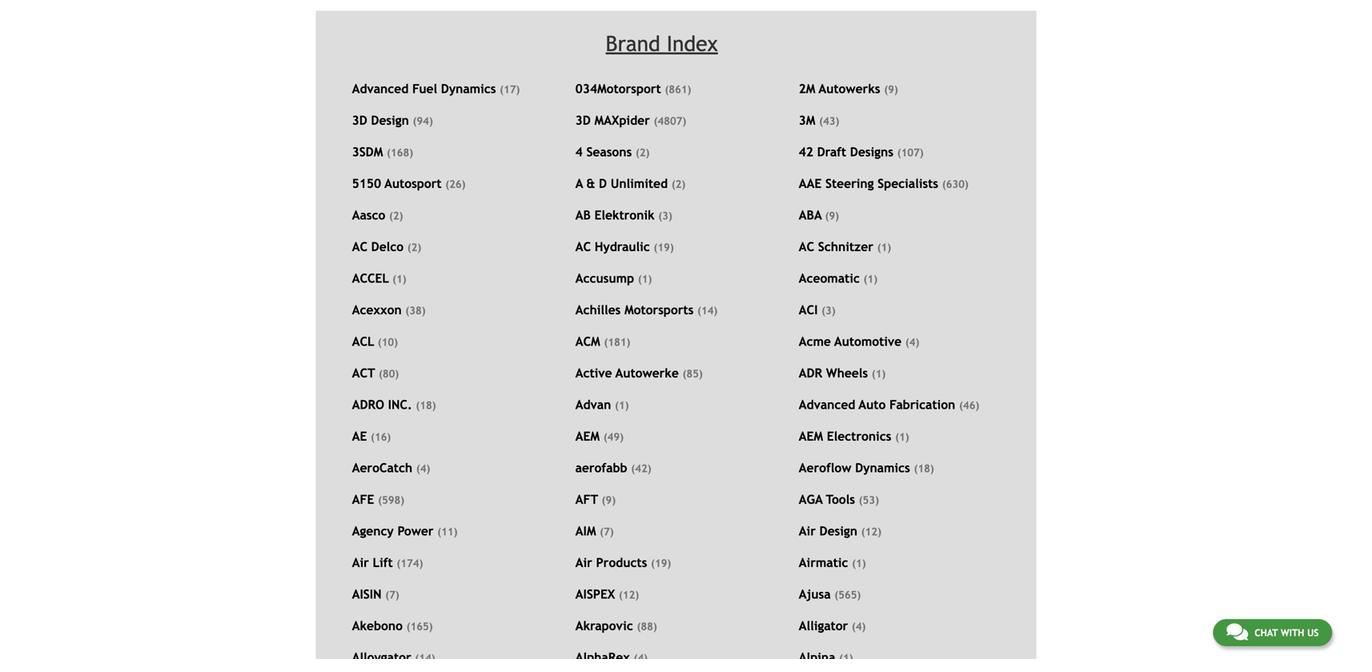 Task type: locate. For each thing, give the bounding box(es) containing it.
(18) inside adro inc. (18)
[[416, 400, 436, 412]]

1 horizontal spatial (7)
[[600, 526, 614, 539]]

(19) right the hydraulic
[[654, 242, 674, 254]]

(2) up unlimited
[[636, 147, 650, 159]]

ac down ab
[[576, 240, 591, 254]]

autowerke
[[616, 367, 679, 381]]

2 ac from the left
[[576, 240, 591, 254]]

ac
[[352, 240, 368, 254], [576, 240, 591, 254], [799, 240, 815, 254]]

1 vertical spatial (12)
[[619, 590, 639, 602]]

(12) inside aispex (12)
[[619, 590, 639, 602]]

(1) inside ac schnitzer (1)
[[878, 242, 892, 254]]

(7) inside aisin (7)
[[385, 590, 399, 602]]

0 vertical spatial (9)
[[884, 83, 898, 96]]

chat with us
[[1255, 628, 1319, 639]]

0 vertical spatial (19)
[[654, 242, 674, 254]]

(1) inside aceomatic (1)
[[864, 273, 878, 286]]

designs
[[850, 145, 894, 159]]

advanced down adr wheels (1)
[[799, 398, 856, 413]]

aba
[[799, 208, 822, 223]]

design for 3d
[[371, 113, 409, 128]]

1 horizontal spatial 3d
[[576, 113, 591, 128]]

(4) for aerocatch
[[416, 463, 430, 475]]

(7) right aim
[[600, 526, 614, 539]]

(9) right autowerks
[[884, 83, 898, 96]]

design down aga tools (53)
[[820, 525, 858, 539]]

1 ac from the left
[[352, 240, 368, 254]]

0 horizontal spatial aem
[[576, 430, 600, 444]]

(1) right advan
[[615, 400, 629, 412]]

1 3d from the left
[[352, 113, 367, 128]]

air left the lift
[[352, 556, 369, 571]]

(3)
[[659, 210, 673, 222], [822, 305, 836, 317]]

aem left (49)
[[576, 430, 600, 444]]

1 vertical spatial (4)
[[416, 463, 430, 475]]

(46)
[[959, 400, 980, 412]]

(2)
[[636, 147, 650, 159], [672, 178, 686, 191], [389, 210, 403, 222], [408, 242, 422, 254]]

1 horizontal spatial dynamics
[[856, 461, 910, 476]]

(7) for aisin
[[385, 590, 399, 602]]

0 horizontal spatial (7)
[[385, 590, 399, 602]]

(3) right aci
[[822, 305, 836, 317]]

advanced fuel dynamics (17)
[[352, 82, 520, 96]]

1 horizontal spatial aem
[[799, 430, 823, 444]]

comments image
[[1227, 623, 1249, 642]]

(7) right aisin
[[385, 590, 399, 602]]

(3) inside "aci (3)"
[[822, 305, 836, 317]]

(1) right "schnitzer"
[[878, 242, 892, 254]]

act (80)
[[352, 367, 399, 381]]

acl
[[352, 335, 374, 349]]

ac down aba
[[799, 240, 815, 254]]

1 horizontal spatial (9)
[[825, 210, 839, 222]]

aem electronics (1)
[[799, 430, 910, 444]]

1 vertical spatial dynamics
[[856, 461, 910, 476]]

(4) right automotive
[[906, 336, 920, 349]]

adro inc. (18)
[[352, 398, 436, 413]]

2 horizontal spatial (4)
[[906, 336, 920, 349]]

(2) right unlimited
[[672, 178, 686, 191]]

accusump
[[576, 272, 634, 286]]

(4) down "(565)"
[[852, 621, 866, 634]]

3 ac from the left
[[799, 240, 815, 254]]

0 vertical spatial dynamics
[[441, 82, 496, 96]]

1 horizontal spatial advanced
[[799, 398, 856, 413]]

2 vertical spatial (4)
[[852, 621, 866, 634]]

advanced up 3d design (94) in the left of the page
[[352, 82, 409, 96]]

(9) right aft
[[602, 495, 616, 507]]

3d for 3d design
[[352, 113, 367, 128]]

(19) for ac hydraulic
[[654, 242, 674, 254]]

034motorsport (861)
[[576, 82, 692, 96]]

acexxon
[[352, 303, 402, 318]]

aisin
[[352, 588, 382, 602]]

aerocatch (4)
[[352, 461, 430, 476]]

aae
[[799, 177, 822, 191]]

(12) inside air design (12)
[[862, 526, 882, 539]]

0 vertical spatial (3)
[[659, 210, 673, 222]]

(19) right products in the bottom of the page
[[651, 558, 671, 570]]

(1) right accel
[[393, 273, 407, 286]]

(18)
[[416, 400, 436, 412], [914, 463, 934, 475]]

(2) inside a & d unlimited (2)
[[672, 178, 686, 191]]

0 horizontal spatial design
[[371, 113, 409, 128]]

3d maxpider (4807)
[[576, 113, 687, 128]]

42 draft designs (107)
[[799, 145, 924, 159]]

2 horizontal spatial (9)
[[884, 83, 898, 96]]

(18) inside 'aeroflow dynamics (18)'
[[914, 463, 934, 475]]

(9)
[[884, 83, 898, 96], [825, 210, 839, 222], [602, 495, 616, 507]]

dynamics up (53)
[[856, 461, 910, 476]]

afe (598)
[[352, 493, 405, 507]]

1 horizontal spatial air
[[576, 556, 593, 571]]

0 horizontal spatial (12)
[[619, 590, 639, 602]]

1 vertical spatial (9)
[[825, 210, 839, 222]]

(1) up "(565)"
[[852, 558, 866, 570]]

(2) inside 4 seasons (2)
[[636, 147, 650, 159]]

(165)
[[407, 621, 433, 634]]

1 vertical spatial design
[[820, 525, 858, 539]]

(12) down air products (19)
[[619, 590, 639, 602]]

2 3d from the left
[[576, 113, 591, 128]]

1 vertical spatial (7)
[[385, 590, 399, 602]]

design
[[371, 113, 409, 128], [820, 525, 858, 539]]

&
[[587, 177, 595, 191]]

0 horizontal spatial dynamics
[[441, 82, 496, 96]]

(174)
[[397, 558, 423, 570]]

active
[[576, 367, 612, 381]]

akebono
[[352, 620, 403, 634]]

3d
[[352, 113, 367, 128], [576, 113, 591, 128]]

(4) inside alligator (4)
[[852, 621, 866, 634]]

(19) inside air products (19)
[[651, 558, 671, 570]]

(4807)
[[654, 115, 687, 127]]

(7)
[[600, 526, 614, 539], [385, 590, 399, 602]]

(12) down (53)
[[862, 526, 882, 539]]

1 horizontal spatial (3)
[[822, 305, 836, 317]]

(2) inside 'aasco (2)'
[[389, 210, 403, 222]]

(9) inside aba (9)
[[825, 210, 839, 222]]

2 aem from the left
[[799, 430, 823, 444]]

(1) inside airmatic (1)
[[852, 558, 866, 570]]

2 vertical spatial (9)
[[602, 495, 616, 507]]

1 vertical spatial (19)
[[651, 558, 671, 570]]

design for air
[[820, 525, 858, 539]]

0 horizontal spatial (9)
[[602, 495, 616, 507]]

ac schnitzer (1)
[[799, 240, 892, 254]]

(4) inside acme automotive (4)
[[906, 336, 920, 349]]

0 horizontal spatial air
[[352, 556, 369, 571]]

(1) inside aem electronics (1)
[[896, 431, 910, 444]]

air for air products
[[576, 556, 593, 571]]

chat
[[1255, 628, 1278, 639]]

1 vertical spatial (3)
[[822, 305, 836, 317]]

42
[[799, 145, 814, 159]]

0 horizontal spatial (18)
[[416, 400, 436, 412]]

(1) inside accel (1)
[[393, 273, 407, 286]]

dynamics
[[441, 82, 496, 96], [856, 461, 910, 476]]

0 horizontal spatial advanced
[[352, 82, 409, 96]]

(181)
[[604, 336, 631, 349]]

1 vertical spatial advanced
[[799, 398, 856, 413]]

(4) inside aerocatch (4)
[[416, 463, 430, 475]]

akebono (165)
[[352, 620, 433, 634]]

aci
[[799, 303, 818, 318]]

aem (49)
[[576, 430, 624, 444]]

aba (9)
[[799, 208, 839, 223]]

aeroflow dynamics (18)
[[799, 461, 934, 476]]

(1) down advanced auto fabrication (46)
[[896, 431, 910, 444]]

1 horizontal spatial (4)
[[852, 621, 866, 634]]

034motorsport
[[576, 82, 661, 96]]

air down aim
[[576, 556, 593, 571]]

3d up 3sdm
[[352, 113, 367, 128]]

0 vertical spatial design
[[371, 113, 409, 128]]

2 horizontal spatial air
[[799, 525, 816, 539]]

(53)
[[859, 495, 879, 507]]

(18) for adro inc.
[[416, 400, 436, 412]]

design up 3sdm (168)
[[371, 113, 409, 128]]

(18) right inc.
[[416, 400, 436, 412]]

2 horizontal spatial ac
[[799, 240, 815, 254]]

(1) down "schnitzer"
[[864, 273, 878, 286]]

advan (1)
[[576, 398, 629, 413]]

aga
[[799, 493, 823, 507]]

(18) down fabrication
[[914, 463, 934, 475]]

airmatic
[[799, 556, 849, 571]]

0 horizontal spatial (3)
[[659, 210, 673, 222]]

(14)
[[698, 305, 718, 317]]

(1) inside advan (1)
[[615, 400, 629, 412]]

3sdm
[[352, 145, 383, 159]]

(19) inside ac hydraulic (19)
[[654, 242, 674, 254]]

(4)
[[906, 336, 920, 349], [416, 463, 430, 475], [852, 621, 866, 634]]

0 horizontal spatial ac
[[352, 240, 368, 254]]

1 aem from the left
[[576, 430, 600, 444]]

(7) inside the aim (7)
[[600, 526, 614, 539]]

0 vertical spatial (18)
[[416, 400, 436, 412]]

1 horizontal spatial ac
[[576, 240, 591, 254]]

aem for aem electronics
[[799, 430, 823, 444]]

achilles motorsports (14)
[[576, 303, 718, 318]]

air lift (174)
[[352, 556, 423, 571]]

0 horizontal spatial 3d
[[352, 113, 367, 128]]

(9) right aba
[[825, 210, 839, 222]]

fabrication
[[890, 398, 956, 413]]

0 vertical spatial (4)
[[906, 336, 920, 349]]

aceomatic
[[799, 272, 860, 286]]

us
[[1308, 628, 1319, 639]]

1 vertical spatial (18)
[[914, 463, 934, 475]]

1 horizontal spatial design
[[820, 525, 858, 539]]

(38)
[[406, 305, 426, 317]]

advanced for advanced auto fabrication
[[799, 398, 856, 413]]

0 vertical spatial advanced
[[352, 82, 409, 96]]

(4) right aerocatch
[[416, 463, 430, 475]]

5150 autosport (26)
[[352, 177, 466, 191]]

tools
[[826, 493, 855, 507]]

1 horizontal spatial (18)
[[914, 463, 934, 475]]

dynamics left (17)
[[441, 82, 496, 96]]

0 vertical spatial (7)
[[600, 526, 614, 539]]

(2) right "delco"
[[408, 242, 422, 254]]

0 vertical spatial (12)
[[862, 526, 882, 539]]

air down aga
[[799, 525, 816, 539]]

(19)
[[654, 242, 674, 254], [651, 558, 671, 570]]

(3) right elektronik
[[659, 210, 673, 222]]

(9) inside 2m autowerks (9)
[[884, 83, 898, 96]]

(1) up achilles motorsports (14)
[[638, 273, 652, 286]]

aem up aeroflow
[[799, 430, 823, 444]]

0 horizontal spatial (4)
[[416, 463, 430, 475]]

hydraulic
[[595, 240, 650, 254]]

(9) inside aft (9)
[[602, 495, 616, 507]]

acme
[[799, 335, 831, 349]]

3d up 4
[[576, 113, 591, 128]]

ac left "delco"
[[352, 240, 368, 254]]

(43)
[[819, 115, 840, 127]]

(2) right aasco in the top left of the page
[[389, 210, 403, 222]]

accusump (1)
[[576, 272, 652, 286]]

(16)
[[371, 431, 391, 444]]

a
[[576, 177, 583, 191]]

air for air design
[[799, 525, 816, 539]]

ae (16)
[[352, 430, 391, 444]]

1 horizontal spatial (12)
[[862, 526, 882, 539]]

ac hydraulic (19)
[[576, 240, 674, 254]]

(1) up the auto
[[872, 368, 886, 381]]

(26)
[[446, 178, 466, 191]]



Task type: vqa. For each thing, say whether or not it's contained in the screenshot.
REVIEWS
no



Task type: describe. For each thing, give the bounding box(es) containing it.
3m
[[799, 113, 816, 128]]

motorsports
[[625, 303, 694, 318]]

air design (12)
[[799, 525, 882, 539]]

(107)
[[898, 147, 924, 159]]

air for air lift
[[352, 556, 369, 571]]

(17)
[[500, 83, 520, 96]]

a & d unlimited (2)
[[576, 177, 686, 191]]

(4) for alligator
[[852, 621, 866, 634]]

air products (19)
[[576, 556, 671, 571]]

aerocatch
[[352, 461, 413, 476]]

(7) for aim
[[600, 526, 614, 539]]

specialists
[[878, 177, 939, 191]]

accel (1)
[[352, 272, 407, 286]]

autosport
[[385, 177, 442, 191]]

ac delco (2)
[[352, 240, 422, 254]]

alligator (4)
[[799, 620, 866, 634]]

(1) inside adr wheels (1)
[[872, 368, 886, 381]]

adr wheels (1)
[[799, 367, 886, 381]]

ajusa
[[799, 588, 831, 602]]

(88)
[[637, 621, 657, 634]]

accel
[[352, 272, 389, 286]]

aae steering specialists (630)
[[799, 177, 969, 191]]

power
[[398, 525, 434, 539]]

achilles
[[576, 303, 621, 318]]

(10)
[[378, 336, 398, 349]]

aim (7)
[[576, 525, 614, 539]]

wheels
[[826, 367, 868, 381]]

4
[[576, 145, 583, 159]]

aeroflow
[[799, 461, 852, 476]]

steering
[[826, 177, 874, 191]]

(9) for aft
[[602, 495, 616, 507]]

2m
[[799, 82, 816, 96]]

electronics
[[827, 430, 892, 444]]

5150
[[352, 177, 381, 191]]

3d for 3d maxpider
[[576, 113, 591, 128]]

aem for aem
[[576, 430, 600, 444]]

(1) inside accusump (1)
[[638, 273, 652, 286]]

chat with us link
[[1213, 620, 1333, 647]]

akrapovic
[[576, 620, 633, 634]]

advan
[[576, 398, 611, 413]]

(630)
[[942, 178, 969, 191]]

(11)
[[438, 526, 458, 539]]

index
[[667, 31, 718, 56]]

3d design (94)
[[352, 113, 433, 128]]

(19) for air products
[[651, 558, 671, 570]]

aceomatic (1)
[[799, 272, 878, 286]]

ac for ac hydraulic
[[576, 240, 591, 254]]

ac for ac delco
[[352, 240, 368, 254]]

aft (9)
[[576, 493, 616, 507]]

(598)
[[378, 495, 405, 507]]

aisin (7)
[[352, 588, 399, 602]]

autowerks
[[819, 82, 881, 96]]

ae
[[352, 430, 367, 444]]

acme automotive (4)
[[799, 335, 920, 349]]

(861)
[[665, 83, 692, 96]]

3m (43)
[[799, 113, 840, 128]]

ac for ac schnitzer
[[799, 240, 815, 254]]

(42)
[[631, 463, 652, 475]]

(85)
[[683, 368, 703, 381]]

products
[[596, 556, 647, 571]]

ajusa (565)
[[799, 588, 861, 602]]

(9) for aba
[[825, 210, 839, 222]]

agency power (11)
[[352, 525, 458, 539]]

maxpider
[[595, 113, 650, 128]]

agency
[[352, 525, 394, 539]]

adr
[[799, 367, 823, 381]]

auto
[[859, 398, 886, 413]]

(80)
[[379, 368, 399, 381]]

airmatic (1)
[[799, 556, 866, 571]]

advanced auto fabrication (46)
[[799, 398, 980, 413]]

delco
[[371, 240, 404, 254]]

inc.
[[388, 398, 412, 413]]

d
[[599, 177, 607, 191]]

(49)
[[604, 431, 624, 444]]

schnitzer
[[818, 240, 874, 254]]

advanced for advanced fuel dynamics
[[352, 82, 409, 96]]

(2) inside ac delco (2)
[[408, 242, 422, 254]]

active autowerke (85)
[[576, 367, 703, 381]]

brand
[[606, 31, 661, 56]]

(3) inside the ab elektronik (3)
[[659, 210, 673, 222]]

ab
[[576, 208, 591, 223]]

aerofabb
[[576, 461, 628, 476]]

acl (10)
[[352, 335, 398, 349]]

aft
[[576, 493, 598, 507]]

lift
[[373, 556, 393, 571]]

akrapovic (88)
[[576, 620, 657, 634]]

acm
[[576, 335, 600, 349]]

3sdm (168)
[[352, 145, 413, 159]]

afe
[[352, 493, 374, 507]]

adro
[[352, 398, 384, 413]]

(18) for aeroflow dynamics
[[914, 463, 934, 475]]

unlimited
[[611, 177, 668, 191]]



